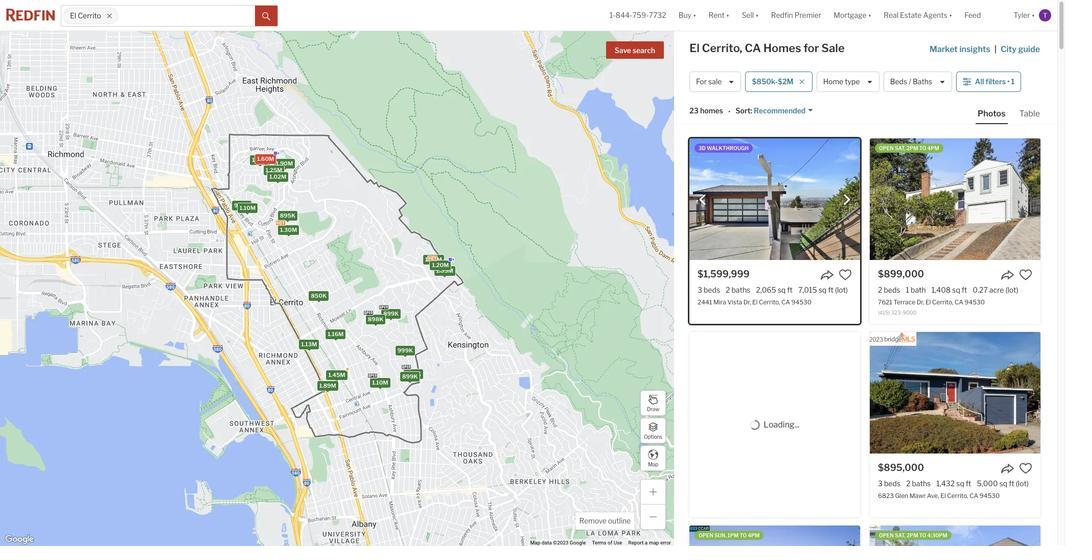 Task type: locate. For each thing, give the bounding box(es) containing it.
sq
[[778, 286, 786, 295], [819, 286, 827, 295], [953, 286, 961, 295], [957, 480, 965, 488], [1000, 480, 1008, 488]]

0 horizontal spatial •
[[729, 107, 731, 116]]

(lot) for $895,000
[[1017, 480, 1029, 488]]

3 for $1,599,999
[[698, 286, 703, 295]]

1,408
[[932, 286, 951, 295]]

sat, for open sat, 2pm to 4:30pm
[[895, 533, 906, 539]]

mortgage ▾
[[834, 11, 872, 20]]

▾ for sell ▾
[[756, 11, 759, 20]]

1 horizontal spatial map
[[648, 462, 659, 468]]

94530 down 7,015
[[792, 299, 812, 306]]

dr,
[[744, 299, 751, 306], [917, 299, 925, 306]]

favorite button image
[[839, 268, 852, 282], [1020, 462, 1033, 476]]

1,408 sq ft
[[932, 286, 968, 295]]

feed
[[965, 11, 981, 20]]

el left cerrito
[[70, 11, 76, 20]]

beds up 2441 at the bottom
[[704, 286, 721, 295]]

1 horizontal spatial 3
[[879, 480, 883, 488]]

1 right filters
[[1012, 77, 1015, 86]]

1 left bath
[[906, 286, 910, 295]]

3 for $895,000
[[879, 480, 883, 488]]

3 up 2441 at the bottom
[[698, 286, 703, 295]]

ft for $1,599,999
[[788, 286, 793, 295]]

dr, right vista
[[744, 299, 751, 306]]

4:30pm
[[928, 533, 948, 539]]

3 up "6823" at the right
[[879, 480, 883, 488]]

open for open sun, 1pm to 4pm
[[699, 533, 714, 539]]

1 vertical spatial 3
[[879, 480, 883, 488]]

0 vertical spatial •
[[1008, 77, 1010, 86]]

3 ▾ from the left
[[756, 11, 759, 20]]

• left sort
[[729, 107, 731, 116]]

to for open sun, 1pm to 4pm
[[740, 533, 747, 539]]

1 dr, from the left
[[744, 299, 751, 306]]

cerrito, down 1,432 sq ft
[[948, 493, 969, 500]]

ave,
[[928, 493, 940, 500]]

photo of 300 seaview dr, el cerrito, ca 94530 image
[[870, 526, 1041, 547]]

1 inside button
[[1012, 77, 1015, 86]]

cerrito, down 2,065
[[759, 299, 781, 306]]

0 vertical spatial 3 beds
[[698, 286, 721, 295]]

sell ▾ button
[[742, 0, 759, 31]]

(lot) right 5,000
[[1017, 480, 1029, 488]]

1 horizontal spatial 998k
[[406, 371, 421, 378]]

2 sat, from the top
[[895, 533, 906, 539]]

1 horizontal spatial •
[[1008, 77, 1010, 86]]

1 vertical spatial favorite button image
[[1020, 462, 1033, 476]]

94530 for $1,599,999
[[792, 299, 812, 306]]

▾ right the rent
[[727, 11, 730, 20]]

of
[[608, 541, 613, 546]]

beds up 7621
[[884, 286, 901, 295]]

7,015 sq ft (lot)
[[799, 286, 848, 295]]

sq right 2,065
[[778, 286, 786, 295]]

999k
[[397, 347, 413, 354]]

2pm
[[907, 145, 919, 151], [907, 533, 919, 539]]

1 vertical spatial 1
[[906, 286, 910, 295]]

open for open sat, 2pm to 4pm
[[880, 145, 894, 151]]

0 horizontal spatial dr,
[[744, 299, 751, 306]]

cerrito, inside 7621 terrace dr, el cerrito, ca 94530 (415) 323-9000
[[933, 299, 954, 306]]

home type
[[824, 77, 860, 86]]

1 horizontal spatial 2
[[879, 286, 883, 295]]

1
[[1012, 77, 1015, 86], [906, 286, 910, 295]]

0 vertical spatial 3
[[698, 286, 703, 295]]

remove el cerrito image
[[106, 13, 112, 19]]

2 baths up vista
[[726, 286, 751, 295]]

map down options
[[648, 462, 659, 468]]

options
[[644, 434, 663, 440]]

rent ▾ button
[[709, 0, 730, 31]]

844-
[[616, 11, 633, 20]]

0 vertical spatial 899k
[[383, 311, 399, 318]]

1 horizontal spatial 1.10m
[[372, 379, 388, 387]]

buy ▾ button
[[673, 0, 703, 31]]

real estate agents ▾ button
[[878, 0, 959, 31]]

2 dr, from the left
[[917, 299, 925, 306]]

ft right 7,015
[[829, 286, 834, 295]]

3 beds up "6823" at the right
[[879, 480, 901, 488]]

0 horizontal spatial 3
[[698, 286, 703, 295]]

0 horizontal spatial 998k
[[234, 202, 249, 209]]

▾ for tyler ▾
[[1032, 11, 1036, 20]]

rent
[[709, 11, 725, 20]]

2 up glen
[[907, 480, 911, 488]]

1 vertical spatial •
[[729, 107, 731, 116]]

94530 down 5,000
[[980, 493, 1000, 500]]

0 vertical spatial map
[[648, 462, 659, 468]]

1 ▾ from the left
[[693, 11, 697, 20]]

all filters • 1
[[976, 77, 1015, 86]]

3 beds up 2441 at the bottom
[[698, 286, 721, 295]]

1-844-759-7732 link
[[610, 11, 667, 20]]

▾
[[693, 11, 697, 20], [727, 11, 730, 20], [756, 11, 759, 20], [869, 11, 872, 20], [950, 11, 953, 20], [1032, 11, 1036, 20]]

0 vertical spatial 2pm
[[907, 145, 919, 151]]

1 vertical spatial 3 beds
[[879, 480, 901, 488]]

glen
[[896, 493, 909, 500]]

7621 terrace dr, el cerrito, ca 94530 (415) 323-9000
[[879, 299, 985, 316]]

1 horizontal spatial 899k
[[402, 373, 418, 380]]

(415)
[[879, 310, 891, 316]]

options button
[[641, 418, 666, 444]]

ca inside 7621 terrace dr, el cerrito, ca 94530 (415) 323-9000
[[955, 299, 964, 306]]

2 for $895,000
[[907, 480, 911, 488]]

google
[[570, 541, 586, 546]]

2441
[[698, 299, 713, 306]]

▾ right buy
[[693, 11, 697, 20]]

0 horizontal spatial 4pm
[[748, 533, 760, 539]]

2 up vista
[[726, 286, 730, 295]]

for sale
[[696, 77, 722, 86]]

map inside map button
[[648, 462, 659, 468]]

1 horizontal spatial favorite button image
[[1020, 462, 1033, 476]]

1 horizontal spatial 4pm
[[928, 145, 940, 151]]

sq for $895,000
[[957, 480, 965, 488]]

0 horizontal spatial 1.10m
[[239, 205, 256, 212]]

2441 mira vista dr, el cerrito, ca 94530
[[698, 299, 812, 306]]

beds up "6823" at the right
[[885, 480, 901, 488]]

terms of use link
[[592, 541, 623, 546]]

2 2pm from the top
[[907, 533, 919, 539]]

favorite button checkbox for $895,000
[[1020, 462, 1033, 476]]

sale
[[709, 77, 722, 86]]

dr, down bath
[[917, 299, 925, 306]]

sq right 7,015
[[819, 286, 827, 295]]

3
[[698, 286, 703, 295], [879, 480, 883, 488]]

2 up 7621
[[879, 286, 883, 295]]

323-
[[892, 310, 903, 316]]

insights
[[960, 44, 991, 54]]

2 baths up mawr
[[907, 480, 931, 488]]

terms of use
[[592, 541, 623, 546]]

el down bath
[[926, 299, 931, 306]]

all
[[976, 77, 985, 86]]

• inside 23 homes •
[[729, 107, 731, 116]]

ft left 7,015
[[788, 286, 793, 295]]

baths up vista
[[732, 286, 751, 295]]

0.27 acre (lot)
[[973, 286, 1019, 295]]

remove $850k-$2m image
[[799, 79, 805, 85]]

0.27
[[973, 286, 988, 295]]

0 horizontal spatial 2 baths
[[726, 286, 751, 295]]

4 ▾ from the left
[[869, 11, 872, 20]]

1,432
[[937, 480, 955, 488]]

1-
[[610, 11, 616, 20]]

▾ right tyler
[[1032, 11, 1036, 20]]

sq right 1,432
[[957, 480, 965, 488]]

ft left "0.27"
[[962, 286, 968, 295]]

favorite button image up 5,000 sq ft (lot)
[[1020, 462, 1033, 476]]

▾ right sell
[[756, 11, 759, 20]]

0 vertical spatial sat,
[[895, 145, 906, 151]]

1 vertical spatial 4pm
[[748, 533, 760, 539]]

1 vertical spatial map
[[531, 541, 541, 546]]

map left data
[[531, 541, 541, 546]]

▾ right the agents
[[950, 11, 953, 20]]

favorite button image for $895,000
[[1020, 462, 1033, 476]]

ft left 5,000
[[966, 480, 972, 488]]

walkthrough
[[707, 145, 749, 151]]

ca left homes on the top right of the page
[[745, 41, 761, 55]]

0 horizontal spatial 899k
[[383, 311, 399, 318]]

0 horizontal spatial 2
[[726, 286, 730, 295]]

baths
[[913, 77, 933, 86]]

sort :
[[736, 107, 753, 115]]

0 vertical spatial 1
[[1012, 77, 1015, 86]]

0 vertical spatial 4pm
[[928, 145, 940, 151]]

6 ▾ from the left
[[1032, 11, 1036, 20]]

1 vertical spatial 998k
[[406, 371, 421, 378]]

(lot)
[[836, 286, 848, 295], [1006, 286, 1019, 295], [1017, 480, 1029, 488]]

1 vertical spatial 2pm
[[907, 533, 919, 539]]

0 horizontal spatial map
[[531, 541, 541, 546]]

(lot) right 7,015
[[836, 286, 848, 295]]

2,065 sq ft
[[756, 286, 793, 295]]

1 horizontal spatial baths
[[913, 480, 931, 488]]

homes
[[764, 41, 802, 55]]

1 vertical spatial baths
[[913, 480, 931, 488]]

2pm for 4:30pm
[[907, 533, 919, 539]]

baths
[[732, 286, 751, 295], [913, 480, 931, 488]]

open sat, 2pm to 4pm
[[880, 145, 940, 151]]

2 horizontal spatial 2
[[907, 480, 911, 488]]

1 horizontal spatial 3 beds
[[879, 480, 901, 488]]

▾ right mortgage
[[869, 11, 872, 20]]

sat,
[[895, 145, 906, 151], [895, 533, 906, 539]]

baths up mawr
[[913, 480, 931, 488]]

0 horizontal spatial 3 beds
[[698, 286, 721, 295]]

mawr
[[910, 493, 926, 500]]

google image
[[3, 533, 36, 547]]

favorite button image up 7,015 sq ft (lot)
[[839, 268, 852, 282]]

map button
[[641, 446, 666, 471]]

$850k-
[[752, 77, 778, 86]]

6823
[[879, 493, 894, 500]]

1 horizontal spatial 2 baths
[[907, 480, 931, 488]]

0 vertical spatial 2 baths
[[726, 286, 751, 295]]

favorite button image
[[1020, 268, 1033, 282]]

beds for $895,000
[[885, 480, 901, 488]]

map
[[648, 462, 659, 468], [531, 541, 541, 546]]

search
[[633, 46, 656, 55]]

photo of 6823 glen mawr ave, el cerrito, ca 94530 image
[[870, 332, 1041, 454]]

850k
[[311, 293, 326, 300]]

4pm for open sat, 2pm to 4pm
[[928, 145, 940, 151]]

sq right 1,408
[[953, 286, 961, 295]]

ca down "1,408 sq ft"
[[955, 299, 964, 306]]

city
[[1001, 44, 1017, 54]]

1.10m
[[239, 205, 256, 212], [372, 379, 388, 387]]

map for map
[[648, 462, 659, 468]]

94530 down "0.27"
[[965, 299, 985, 306]]

favorite button checkbox
[[839, 268, 852, 282], [1020, 268, 1033, 282], [1020, 462, 1033, 476]]

1 vertical spatial sat,
[[895, 533, 906, 539]]

type
[[845, 77, 860, 86]]

table button
[[1018, 108, 1043, 123]]

0 horizontal spatial 1
[[906, 286, 910, 295]]

5 ▾ from the left
[[950, 11, 953, 20]]

899k up 999k
[[383, 311, 399, 318]]

photo of 2441 mira vista dr, el cerrito, ca 94530 image
[[690, 139, 861, 260]]

1 vertical spatial 1.10m
[[372, 379, 388, 387]]

0 vertical spatial baths
[[732, 286, 751, 295]]

0 vertical spatial favorite button image
[[839, 268, 852, 282]]

redfin premier
[[771, 11, 822, 20]]

• inside button
[[1008, 77, 1010, 86]]

all filters • 1 button
[[957, 72, 1022, 92]]

remove outline
[[580, 517, 631, 526]]

• right filters
[[1008, 77, 1010, 86]]

1.16m
[[328, 331, 344, 338]]

2 ▾ from the left
[[727, 11, 730, 20]]

ca down 5,000
[[970, 493, 979, 500]]

premier
[[795, 11, 822, 20]]

sell ▾ button
[[736, 0, 765, 31]]

a
[[645, 541, 648, 546]]

1 horizontal spatial dr,
[[917, 299, 925, 306]]

recommended button
[[753, 106, 814, 116]]

1 sat, from the top
[[895, 145, 906, 151]]

cerrito, down 1,408
[[933, 299, 954, 306]]

guide
[[1019, 44, 1041, 54]]

None search field
[[118, 6, 255, 26]]

for
[[696, 77, 707, 86]]

4pm for open sun, 1pm to 4pm
[[748, 533, 760, 539]]

3 beds for $1,599,999
[[698, 286, 721, 295]]

0 horizontal spatial favorite button image
[[839, 268, 852, 282]]

899k down 999k
[[402, 373, 418, 380]]

1 horizontal spatial 1
[[1012, 77, 1015, 86]]

1 2pm from the top
[[907, 145, 919, 151]]

94530 for $895,000
[[980, 493, 1000, 500]]

map for map data ©2023 google
[[531, 541, 541, 546]]

1 vertical spatial 2 baths
[[907, 480, 931, 488]]

0 horizontal spatial baths
[[732, 286, 751, 295]]



Task type: vqa. For each thing, say whether or not it's contained in the screenshot.
BD
no



Task type: describe. For each thing, give the bounding box(es) containing it.
898k
[[368, 316, 383, 323]]

use
[[614, 541, 623, 546]]

6823 glen mawr ave, el cerrito, ca 94530
[[879, 493, 1000, 500]]

previous button image
[[698, 195, 708, 205]]

7732
[[649, 11, 667, 20]]

9000
[[903, 310, 917, 316]]

ft right 5,000
[[1010, 480, 1015, 488]]

sq for $1,599,999
[[778, 286, 786, 295]]

▾ for buy ▾
[[693, 11, 697, 20]]

$895,000
[[879, 463, 925, 474]]

map region
[[0, 0, 744, 547]]

1-844-759-7732
[[610, 11, 667, 20]]

895k
[[280, 212, 295, 219]]

▾ for rent ▾
[[727, 11, 730, 20]]

homes
[[701, 107, 724, 115]]

1.29m
[[252, 156, 269, 164]]

save search
[[615, 46, 656, 55]]

rent ▾
[[709, 11, 730, 20]]

el right ave,
[[941, 493, 946, 500]]

draw button
[[641, 391, 666, 416]]

error
[[661, 541, 671, 546]]

acre
[[990, 286, 1005, 295]]

|
[[995, 44, 997, 54]]

mira
[[714, 299, 727, 306]]

(lot) right acre
[[1006, 286, 1019, 295]]

▾ inside "link"
[[950, 11, 953, 20]]

/
[[909, 77, 912, 86]]

redfin
[[771, 11, 794, 20]]

0 vertical spatial 1.10m
[[239, 205, 256, 212]]

ft for $895,000
[[966, 480, 972, 488]]

sun,
[[715, 533, 727, 539]]

for sale button
[[690, 72, 742, 92]]

favorite button checkbox for $899,000
[[1020, 268, 1033, 282]]

beds for $899,000
[[884, 286, 901, 295]]

cerrito
[[78, 11, 101, 20]]

el cerrito
[[70, 11, 101, 20]]

$850k-$2m button
[[746, 72, 813, 92]]

submit search image
[[262, 12, 271, 20]]

to for open sat, 2pm to 4:30pm
[[920, 533, 927, 539]]

photo of 7621 terrace dr, el cerrito, ca 94530 image
[[870, 139, 1041, 260]]

1.89m
[[319, 383, 336, 390]]

beds
[[891, 77, 908, 86]]

1pm
[[728, 533, 739, 539]]

report a map error link
[[629, 541, 671, 546]]

sell
[[742, 11, 754, 20]]

1.30m
[[280, 226, 297, 234]]

to for open sat, 2pm to 4pm
[[920, 145, 927, 151]]

el inside 7621 terrace dr, el cerrito, ca 94530 (415) 323-9000
[[926, 299, 931, 306]]

el down buy ▾ dropdown button
[[690, 41, 700, 55]]

1.60m
[[257, 156, 274, 163]]

beds for $1,599,999
[[704, 286, 721, 295]]

$899,000
[[879, 269, 925, 280]]

user photo image
[[1040, 9, 1052, 21]]

2 baths for $895,000
[[907, 480, 931, 488]]

1.36m
[[425, 256, 442, 263]]

remove outline button
[[576, 513, 635, 530]]

23 homes •
[[690, 107, 731, 116]]

sq for $899,000
[[953, 286, 961, 295]]

2,065
[[756, 286, 777, 295]]

sat, for open sat, 2pm to 4pm
[[895, 145, 906, 151]]

open sat, 2pm to 4:30pm
[[880, 533, 948, 539]]

map
[[649, 541, 659, 546]]

el down 2,065
[[753, 299, 758, 306]]

sq right 5,000
[[1000, 480, 1008, 488]]

market insights | city guide
[[930, 44, 1041, 54]]

mortgage ▾ button
[[834, 0, 872, 31]]

open for open sat, 2pm to 4:30pm
[[880, 533, 894, 539]]

data
[[542, 541, 552, 546]]

market insights link
[[930, 33, 991, 56]]

mortgage
[[834, 11, 867, 20]]

buy
[[679, 11, 692, 20]]

dr, inside 7621 terrace dr, el cerrito, ca 94530 (415) 323-9000
[[917, 299, 925, 306]]

loading... status
[[764, 420, 800, 431]]

23
[[690, 107, 699, 115]]

$850k-$2m
[[752, 77, 794, 86]]

2 baths for $1,599,999
[[726, 286, 751, 295]]

1 vertical spatial 899k
[[402, 373, 418, 380]]

terms
[[592, 541, 607, 546]]

(lot) for $1,599,999
[[836, 286, 848, 295]]

• for 23 homes •
[[729, 107, 731, 116]]

7,015
[[799, 286, 817, 295]]

2pm for 4pm
[[907, 145, 919, 151]]

table
[[1020, 109, 1041, 119]]

1.13m
[[301, 341, 317, 348]]

sale
[[822, 41, 845, 55]]

favorite button checkbox for $1,599,999
[[839, 268, 852, 282]]

ft for $899,000
[[962, 286, 968, 295]]

tyler
[[1014, 11, 1031, 20]]

▾ for mortgage ▾
[[869, 11, 872, 20]]

save search button
[[606, 41, 664, 59]]

3 beds for $895,000
[[879, 480, 901, 488]]

cerrito, down rent ▾ button
[[702, 41, 743, 55]]

baths for $895,000
[[913, 480, 931, 488]]

ca down 2,065 sq ft
[[782, 299, 791, 306]]

loading...
[[764, 420, 800, 430]]

5,000
[[977, 480, 998, 488]]

buy ▾ button
[[679, 0, 697, 31]]

1.45m
[[328, 372, 345, 379]]

0 vertical spatial 998k
[[234, 202, 249, 209]]

94530 inside 7621 terrace dr, el cerrito, ca 94530 (415) 323-9000
[[965, 299, 985, 306]]

redfin premier button
[[765, 0, 828, 31]]

photos button
[[976, 108, 1018, 124]]

favorite button image for $1,599,999
[[839, 268, 852, 282]]

recommended
[[754, 107, 806, 115]]

rent ▾ button
[[703, 0, 736, 31]]

1.90m
[[276, 160, 293, 167]]

remove
[[580, 517, 607, 526]]

759-
[[633, 11, 649, 20]]

tyler ▾
[[1014, 11, 1036, 20]]

• for all filters • 1
[[1008, 77, 1010, 86]]

next button image
[[842, 195, 852, 205]]

beds / baths
[[891, 77, 933, 86]]

terrace
[[894, 299, 916, 306]]

mortgage ▾ button
[[828, 0, 878, 31]]

map data ©2023 google
[[531, 541, 586, 546]]

photo of 818 balra dr, el cerrito, ca 94530 image
[[690, 526, 861, 547]]

sell ▾
[[742, 11, 759, 20]]

©2023
[[553, 541, 569, 546]]

2 for $1,599,999
[[726, 286, 730, 295]]

bath
[[911, 286, 926, 295]]

$1,599,999
[[698, 269, 750, 280]]

market
[[930, 44, 958, 54]]

baths for $1,599,999
[[732, 286, 751, 295]]

home type button
[[817, 72, 880, 92]]

1 bath
[[906, 286, 926, 295]]

estate
[[901, 11, 922, 20]]



